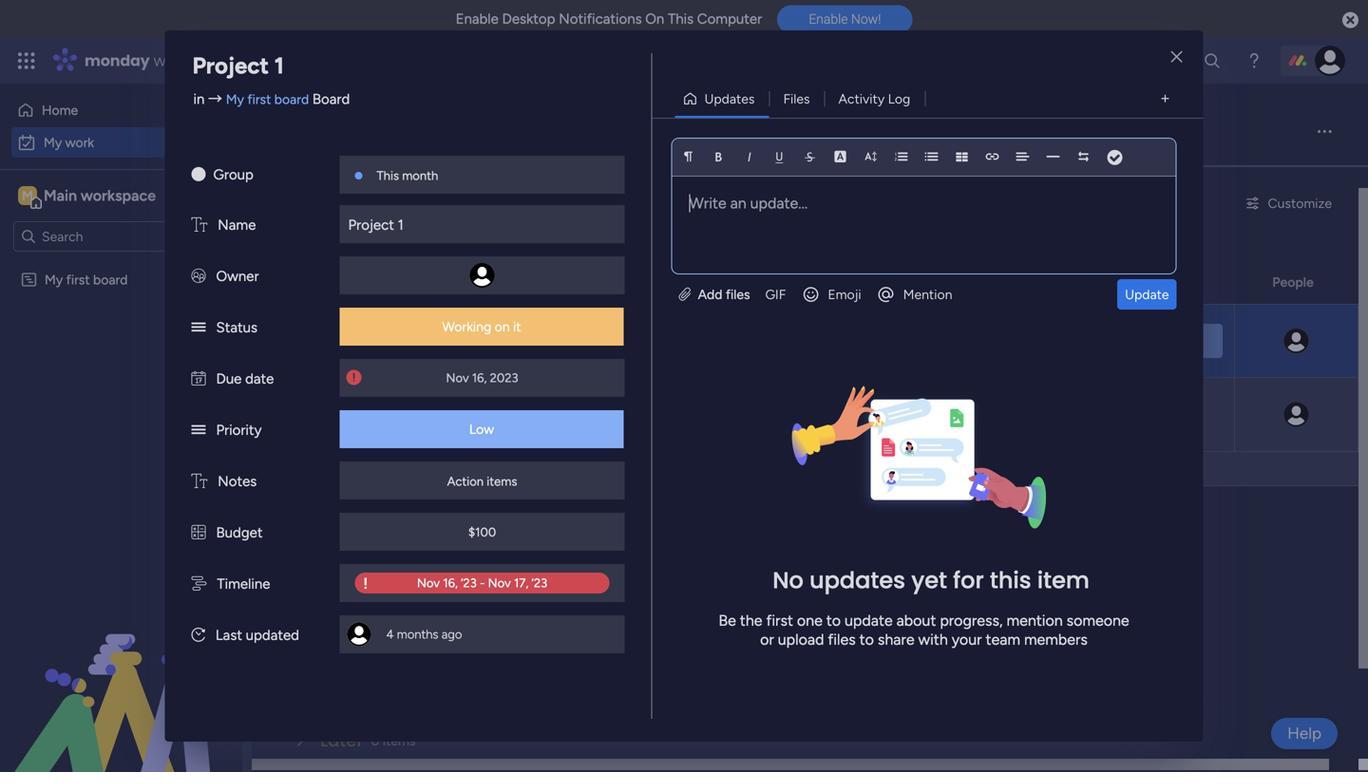 Task type: vqa. For each thing, say whether or not it's contained in the screenshot.
'Files Gallery' "BUTTON"
no



Task type: describe. For each thing, give the bounding box(es) containing it.
last updated
[[216, 627, 299, 644]]

my work link
[[11, 127, 231, 158]]

nov for nov 23, 2023
[[827, 407, 850, 422]]

board inside in → my first board board
[[274, 91, 309, 107]]

home link
[[11, 95, 231, 125]]

search image
[[511, 196, 526, 211]]

low
[[469, 421, 494, 438]]

for
[[953, 565, 984, 597]]

date
[[847, 274, 875, 290]]

months
[[397, 627, 439, 642]]

upload
[[778, 631, 824, 649]]

my inside option
[[44, 134, 62, 151]]

v2 status image for priority
[[191, 422, 206, 439]]

later 0 items
[[320, 729, 416, 753]]

help image
[[1245, 51, 1264, 70]]

0 inside later 0 items
[[371, 733, 380, 749]]

updates
[[810, 565, 906, 597]]

Search in workspace field
[[40, 226, 159, 248]]

project up →
[[192, 52, 269, 79]]

add inside no updates yet for this item dialog
[[698, 287, 723, 303]]

nov 16, 2023
[[446, 371, 518, 386]]

on
[[646, 10, 665, 28]]

mention
[[903, 287, 953, 303]]

monday work management
[[85, 50, 295, 71]]

computer
[[697, 10, 762, 28]]

project 1 up v2 overdue deadline icon
[[316, 343, 376, 361]]

priority inside no updates yet for this item dialog
[[216, 422, 262, 439]]

first inside in → my first board board
[[247, 91, 271, 107]]

lottie animation element
[[0, 581, 242, 773]]

first down v2 overdue deadline icon
[[338, 389, 362, 405]]

v2 pulse updated log image
[[191, 627, 205, 644]]

this
[[990, 565, 1032, 597]]

items inside later 0 items
[[383, 733, 416, 749]]

add files
[[695, 287, 750, 303]]

→
[[208, 91, 222, 108]]

my first board list box
[[0, 260, 242, 553]]

nov 23, 2023
[[827, 407, 901, 422]]

text color image
[[834, 150, 847, 163]]

v2 sun image
[[191, 166, 206, 183]]

m
[[22, 188, 33, 204]]

my inside in → my first board board
[[226, 91, 244, 107]]

emoji button
[[794, 279, 869, 310]]

project up v2 overdue deadline icon
[[316, 343, 365, 361]]

dapulse text column image for name
[[191, 217, 207, 234]]

2 vertical spatial this month
[[424, 389, 491, 405]]

update
[[845, 612, 893, 630]]

bold image
[[712, 150, 726, 163]]

yet
[[912, 565, 947, 597]]

management
[[192, 50, 295, 71]]

align image
[[1016, 150, 1030, 163]]

item inside dialog
[[1038, 565, 1090, 597]]

4 months ago
[[386, 627, 462, 642]]

enable now!
[[809, 11, 881, 27]]

&bull; bullets image
[[925, 150, 938, 163]]

new item
[[288, 195, 346, 211]]

checklist image
[[1108, 151, 1123, 164]]

project 1 up dates
[[348, 217, 404, 234]]

log
[[888, 91, 911, 107]]

today
[[320, 524, 374, 548]]

my work
[[280, 110, 408, 152]]

past
[[320, 273, 358, 297]]

dapulse attachment image
[[679, 287, 691, 303]]

0 vertical spatial files
[[726, 287, 750, 303]]

items inside no updates yet for this item dialog
[[487, 474, 517, 489]]

add view image
[[1162, 92, 1169, 106]]

activity log
[[839, 91, 911, 107]]

budget
[[216, 525, 263, 542]]

john smith image
[[1315, 46, 1346, 76]]

project 1 button
[[510, 387, 573, 408]]

someone
[[1067, 612, 1130, 630]]

on inside no updates yet for this item dialog
[[495, 319, 510, 335]]

select product image
[[17, 51, 36, 70]]

0 inside this week 0 items
[[412, 596, 421, 612]]

this week 0 items
[[320, 592, 457, 616]]

gif
[[765, 287, 786, 303]]

month inside no updates yet for this item dialog
[[402, 168, 438, 183]]

this down 2
[[424, 315, 448, 331]]

in → my first board board
[[193, 91, 350, 108]]

board
[[313, 91, 350, 108]]

1 vertical spatial add
[[322, 461, 347, 478]]

board inside list box
[[93, 272, 128, 288]]

size image
[[864, 150, 878, 163]]

workspace
[[81, 187, 156, 205]]

my work option
[[11, 127, 231, 158]]

item inside button
[[319, 195, 346, 211]]

name
[[218, 217, 256, 234]]

this inside no updates yet for this item dialog
[[377, 168, 399, 183]]

main workspace
[[44, 187, 156, 205]]

+
[[311, 461, 319, 478]]

help
[[1288, 724, 1322, 744]]

files
[[783, 91, 810, 107]]

1 vertical spatial to
[[860, 631, 874, 649]]

new item button
[[280, 188, 353, 219]]

2 my first board button from the top
[[311, 387, 405, 408]]

dapulse timeline column image
[[191, 576, 207, 593]]

project inside button
[[515, 389, 558, 405]]

23,
[[853, 407, 870, 422]]

my down past
[[316, 315, 335, 331]]

my first board inside list box
[[45, 272, 128, 288]]

progress,
[[940, 612, 1003, 630]]

this down nov 16, 2023
[[424, 389, 448, 405]]

1 inside button
[[387, 344, 392, 358]]

v2 overdue deadline image
[[346, 369, 362, 387]]

in
[[193, 91, 205, 108]]

search everything image
[[1203, 51, 1222, 70]]

action items
[[447, 474, 517, 489]]

customize
[[1268, 195, 1332, 211]]

monday
[[85, 50, 150, 71]]

due
[[216, 371, 242, 388]]

notes
[[218, 473, 257, 490]]

first inside list box
[[66, 272, 90, 288]]

files inside be the first one to update about progress, mention someone or upload files to share with your team members
[[828, 631, 856, 649]]

1 horizontal spatial priority
[[1135, 274, 1180, 290]]

updated
[[246, 627, 299, 644]]

members
[[1024, 631, 1088, 649]]

this right 'on'
[[668, 10, 694, 28]]

or
[[760, 631, 774, 649]]

2 vertical spatial my first board
[[316, 389, 400, 405]]

1 horizontal spatial working on it
[[973, 407, 1052, 423]]

emoji
[[828, 287, 862, 303]]

workspace selection element
[[18, 184, 159, 209]]

close image
[[1171, 50, 1183, 64]]

format image
[[682, 150, 695, 163]]

working on it inside no updates yet for this item dialog
[[442, 319, 521, 335]]

mention button
[[869, 279, 960, 310]]

project 1 up →
[[192, 52, 284, 79]]



Task type: locate. For each thing, give the bounding box(es) containing it.
2023
[[490, 371, 518, 386], [873, 407, 901, 422]]

project 1
[[192, 52, 284, 79], [348, 217, 404, 234], [316, 343, 376, 361], [515, 389, 567, 405]]

v2 multiple person column image
[[191, 268, 206, 285]]

1 vertical spatial 0
[[371, 733, 380, 749]]

dapulse text column image
[[191, 217, 207, 234], [191, 473, 207, 490]]

1 horizontal spatial item
[[350, 461, 377, 478]]

board down search in workspace field
[[93, 272, 128, 288]]

link image
[[986, 150, 999, 163]]

dapulse numbers column image
[[191, 525, 206, 542]]

month down 16,
[[452, 389, 491, 405]]

1 vertical spatial nov
[[827, 407, 850, 422]]

1 vertical spatial status
[[216, 319, 258, 336]]

0 vertical spatial this month
[[377, 168, 438, 183]]

enable for enable now!
[[809, 11, 848, 27]]

this month inside no updates yet for this item dialog
[[377, 168, 438, 183]]

home
[[42, 102, 78, 118]]

my inside list box
[[45, 272, 63, 288]]

new
[[288, 195, 316, 211]]

1 horizontal spatial on
[[1026, 407, 1041, 423]]

1 horizontal spatial to
[[860, 631, 874, 649]]

update button
[[1118, 279, 1177, 310]]

dapulse date column image
[[191, 371, 206, 388]]

item right new
[[319, 195, 346, 211]]

2 horizontal spatial item
[[1038, 565, 1090, 597]]

0 vertical spatial add
[[698, 287, 723, 303]]

0 vertical spatial nov
[[446, 371, 469, 386]]

first down management
[[247, 91, 271, 107]]

your
[[952, 631, 982, 649]]

16,
[[472, 371, 487, 386]]

0 vertical spatial to
[[827, 612, 841, 630]]

first inside be the first one to update about progress, mention someone or upload files to share with your team members
[[766, 612, 793, 630]]

0 vertical spatial this month button
[[419, 313, 496, 334]]

1 horizontal spatial files
[[828, 631, 856, 649]]

no updates yet for this item
[[773, 565, 1090, 597]]

nov left 23,
[[827, 407, 850, 422]]

$100
[[468, 525, 496, 540]]

enable left now!
[[809, 11, 848, 27]]

0 vertical spatial 2023
[[490, 371, 518, 386]]

dates
[[362, 273, 413, 297]]

desktop
[[502, 10, 555, 28]]

with
[[918, 631, 948, 649]]

item down subitem
[[350, 461, 377, 478]]

first down past
[[338, 315, 362, 331]]

date
[[245, 371, 274, 388]]

activity
[[839, 91, 885, 107]]

to right one
[[827, 612, 841, 630]]

0 vertical spatial working on it
[[442, 319, 521, 335]]

updates button
[[675, 84, 769, 114]]

1 vertical spatial dapulse text column image
[[191, 473, 207, 490]]

2 v2 status image from the top
[[191, 422, 206, 439]]

one
[[797, 612, 823, 630]]

0 vertical spatial status
[[990, 274, 1029, 290]]

my first board
[[45, 272, 128, 288], [316, 315, 400, 331], [316, 389, 400, 405]]

item
[[319, 195, 346, 211], [350, 461, 377, 478], [1038, 565, 1090, 597]]

2023 for nov 23, 2023
[[873, 407, 901, 422]]

+ add item
[[311, 461, 377, 478]]

project up dates
[[348, 217, 394, 234]]

project 1 inside button
[[515, 389, 567, 405]]

my first board down past
[[316, 315, 400, 331]]

0 horizontal spatial 0
[[371, 733, 380, 749]]

0 horizontal spatial status
[[216, 319, 258, 336]]

2 this month button from the top
[[419, 387, 496, 408]]

people
[[1273, 274, 1314, 290]]

table image
[[956, 150, 969, 163]]

0 horizontal spatial enable
[[456, 10, 499, 28]]

1 vertical spatial working on it
[[973, 407, 1052, 423]]

later
[[320, 729, 363, 753]]

my first board button up subitem
[[311, 387, 405, 408]]

my first board down search in workspace field
[[45, 272, 128, 288]]

project down nov 16, 2023
[[515, 389, 558, 405]]

due date
[[216, 371, 274, 388]]

0 horizontal spatial item
[[319, 195, 346, 211]]

main
[[44, 187, 77, 205]]

0 horizontal spatial on
[[495, 319, 510, 335]]

line image
[[1047, 150, 1060, 163]]

Filter dashboard by text search field
[[361, 188, 534, 219]]

0 vertical spatial on
[[495, 319, 510, 335]]

to down update
[[860, 631, 874, 649]]

nov inside no updates yet for this item dialog
[[446, 371, 469, 386]]

board
[[274, 91, 309, 107], [93, 272, 128, 288], [365, 315, 400, 331], [365, 389, 400, 405]]

1 vertical spatial work
[[65, 134, 94, 151]]

nov left 16,
[[446, 371, 469, 386]]

monday marketplace image
[[1157, 51, 1176, 70]]

strikethrough image
[[803, 150, 817, 163]]

items up 'ago'
[[424, 596, 457, 612]]

0 vertical spatial 0
[[412, 596, 421, 612]]

files left gif
[[726, 287, 750, 303]]

1
[[274, 52, 284, 79], [398, 217, 404, 234], [369, 343, 376, 361], [387, 344, 392, 358], [561, 389, 567, 405], [400, 417, 406, 435]]

no
[[773, 565, 804, 597]]

this month button
[[419, 313, 496, 334], [419, 387, 496, 408]]

project
[[192, 52, 269, 79], [348, 217, 394, 234], [316, 343, 365, 361], [515, 389, 558, 405]]

0 vertical spatial my first board
[[45, 272, 128, 288]]

1 vertical spatial working
[[973, 407, 1022, 423]]

add right dapulse attachment image
[[698, 287, 723, 303]]

0 right later
[[371, 733, 380, 749]]

1 vertical spatial month
[[452, 315, 491, 331]]

my down search in workspace field
[[45, 272, 63, 288]]

first up or
[[766, 612, 793, 630]]

status inside no updates yet for this item dialog
[[216, 319, 258, 336]]

items right 2
[[431, 277, 464, 293]]

work inside option
[[65, 134, 94, 151]]

board left the board
[[274, 91, 309, 107]]

0 horizontal spatial 2023
[[490, 371, 518, 386]]

this month button down 2
[[419, 313, 496, 334]]

0 vertical spatial dapulse text column image
[[191, 217, 207, 234]]

customize button
[[1238, 188, 1340, 219]]

2 dapulse text column image from the top
[[191, 473, 207, 490]]

enable left 'desktop'
[[456, 10, 499, 28]]

share
[[878, 631, 915, 649]]

items inside past dates 2 items
[[431, 277, 464, 293]]

1 vertical spatial my first board
[[316, 315, 400, 331]]

files down update
[[828, 631, 856, 649]]

1 horizontal spatial nov
[[827, 407, 850, 422]]

1 vertical spatial this month button
[[419, 387, 496, 408]]

enable now! button
[[778, 5, 913, 33]]

this month button down 16,
[[419, 387, 496, 408]]

dapulse text column image for notes
[[191, 473, 207, 490]]

0 vertical spatial my first board button
[[311, 313, 405, 334]]

0
[[412, 596, 421, 612], [371, 733, 380, 749]]

option
[[0, 263, 242, 267]]

2023 right 23,
[[873, 407, 901, 422]]

be
[[719, 612, 736, 630]]

v2 status image for status
[[191, 319, 206, 336]]

2023 right 16,
[[490, 371, 518, 386]]

1 my first board button from the top
[[311, 313, 405, 334]]

work down home
[[65, 134, 94, 151]]

1 horizontal spatial 2023
[[873, 407, 901, 422]]

items right 'action'
[[487, 474, 517, 489]]

1 vertical spatial on
[[1026, 407, 1041, 423]]

item up mention
[[1038, 565, 1090, 597]]

my right →
[[226, 91, 244, 107]]

1 horizontal spatial add
[[698, 287, 723, 303]]

workspace image
[[18, 185, 37, 206]]

1. numbers image
[[895, 150, 908, 163]]

to
[[827, 612, 841, 630], [860, 631, 874, 649]]

working inside no updates yet for this item dialog
[[442, 319, 492, 335]]

0 vertical spatial working
[[442, 319, 492, 335]]

the
[[740, 612, 763, 630]]

1 inside button
[[561, 389, 567, 405]]

last
[[216, 627, 242, 644]]

enable inside button
[[809, 11, 848, 27]]

update
[[1125, 287, 1169, 303]]

v2 status image
[[191, 319, 206, 336], [191, 422, 206, 439]]

1 vertical spatial item
[[350, 461, 377, 478]]

items inside this week 0 items
[[424, 596, 457, 612]]

2023 for nov 16, 2023
[[490, 371, 518, 386]]

0 horizontal spatial working
[[442, 319, 492, 335]]

ago
[[442, 627, 462, 642]]

this month
[[377, 168, 438, 183], [424, 315, 491, 331], [424, 389, 491, 405]]

1 button
[[383, 315, 395, 389]]

my first board link
[[226, 91, 309, 107]]

1 vertical spatial v2 status image
[[191, 422, 206, 439]]

0 up months
[[412, 596, 421, 612]]

0 horizontal spatial files
[[726, 287, 750, 303]]

0 horizontal spatial add
[[322, 461, 347, 478]]

dapulse close image
[[1343, 11, 1359, 30]]

updates
[[705, 91, 755, 107]]

this left week
[[320, 592, 355, 616]]

my work
[[44, 134, 94, 151]]

first down search in workspace field
[[66, 272, 90, 288]]

0 horizontal spatial priority
[[216, 422, 262, 439]]

no updates yet for this item dialog
[[0, 0, 1368, 773]]

1 this month button from the top
[[419, 313, 496, 334]]

0 vertical spatial item
[[319, 195, 346, 211]]

1 horizontal spatial 0
[[412, 596, 421, 612]]

italic image
[[743, 150, 756, 163]]

v2 status image down dapulse date column icon
[[191, 422, 206, 439]]

1 horizontal spatial it
[[1044, 407, 1052, 423]]

2023 inside no updates yet for this item dialog
[[490, 371, 518, 386]]

help button
[[1272, 718, 1338, 750]]

None search field
[[361, 188, 534, 219]]

0 vertical spatial it
[[513, 319, 521, 335]]

week
[[360, 592, 405, 616]]

add right +
[[322, 461, 347, 478]]

be the first one to update about progress, mention someone or upload files to share with your team members
[[719, 612, 1130, 649]]

1 vertical spatial priority
[[216, 422, 262, 439]]

2
[[420, 277, 428, 293]]

0 vertical spatial priority
[[1135, 274, 1180, 290]]

enable desktop notifications on this computer
[[456, 10, 762, 28]]

enable for enable desktop notifications on this computer
[[456, 10, 499, 28]]

0 vertical spatial v2 status image
[[191, 319, 206, 336]]

1 horizontal spatial work
[[154, 50, 188, 71]]

0 horizontal spatial work
[[65, 134, 94, 151]]

month up 16,
[[452, 315, 491, 331]]

1 horizontal spatial working
[[973, 407, 1022, 423]]

work for my
[[65, 134, 94, 151]]

now!
[[851, 11, 881, 27]]

items right later
[[383, 733, 416, 749]]

hide
[[587, 195, 615, 211]]

1 vertical spatial my first board button
[[311, 387, 405, 408]]

1 vertical spatial 2023
[[873, 407, 901, 422]]

v2 status image up dapulse date column icon
[[191, 319, 206, 336]]

timeline
[[217, 576, 270, 593]]

lottie animation image
[[0, 581, 242, 773]]

2 enable from the left
[[809, 11, 848, 27]]

1 vertical spatial files
[[828, 631, 856, 649]]

project 1 down nov 16, 2023
[[515, 389, 567, 405]]

this month up filter dashboard by text search box
[[377, 168, 438, 183]]

0 vertical spatial month
[[402, 168, 438, 183]]

rtl ltr image
[[1077, 150, 1090, 163]]

work
[[331, 110, 408, 152]]

my down the board
[[280, 110, 324, 152]]

1 vertical spatial it
[[1044, 407, 1052, 423]]

nov for nov 16, 2023
[[446, 371, 469, 386]]

0 vertical spatial work
[[154, 50, 188, 71]]

2 vertical spatial item
[[1038, 565, 1090, 597]]

my up +
[[316, 389, 335, 405]]

owner
[[216, 268, 259, 285]]

this month down 16,
[[424, 389, 491, 405]]

mention
[[1007, 612, 1063, 630]]

it inside dialog
[[513, 319, 521, 335]]

dapulse text column image left notes
[[191, 473, 207, 490]]

files button
[[769, 84, 824, 114]]

board up subitem 1
[[365, 389, 400, 405]]

work for monday
[[154, 50, 188, 71]]

board down dates
[[365, 315, 400, 331]]

dapulse text column image left name
[[191, 217, 207, 234]]

activity log button
[[824, 84, 925, 114]]

2 vertical spatial month
[[452, 389, 491, 405]]

this down work
[[377, 168, 399, 183]]

0 horizontal spatial nov
[[446, 371, 469, 386]]

1 dapulse text column image from the top
[[191, 217, 207, 234]]

gif button
[[758, 279, 794, 310]]

underline image
[[773, 150, 786, 163]]

home option
[[11, 95, 231, 125]]

status down owner
[[216, 319, 258, 336]]

0 horizontal spatial to
[[827, 612, 841, 630]]

my first board down v2 overdue deadline icon
[[316, 389, 400, 405]]

status right mention
[[990, 274, 1029, 290]]

group
[[213, 166, 254, 183]]

subitem
[[339, 417, 396, 435]]

1 v2 status image from the top
[[191, 319, 206, 336]]

0 horizontal spatial it
[[513, 319, 521, 335]]

1 enable from the left
[[456, 10, 499, 28]]

1 horizontal spatial status
[[990, 274, 1029, 290]]

1 horizontal spatial enable
[[809, 11, 848, 27]]

past dates 2 items
[[320, 273, 464, 297]]

it
[[513, 319, 521, 335], [1044, 407, 1052, 423]]

action
[[447, 474, 484, 489]]

my down home
[[44, 134, 62, 151]]

my first board button down past
[[311, 313, 405, 334]]

this month down 2
[[424, 315, 491, 331]]

work right monday
[[154, 50, 188, 71]]

0 horizontal spatial working on it
[[442, 319, 521, 335]]

working
[[442, 319, 492, 335], [973, 407, 1022, 423]]

month up filter dashboard by text search box
[[402, 168, 438, 183]]

1 vertical spatial this month
[[424, 315, 491, 331]]

4
[[386, 627, 394, 642]]

nov
[[446, 371, 469, 386], [827, 407, 850, 422]]

about
[[897, 612, 936, 630]]



